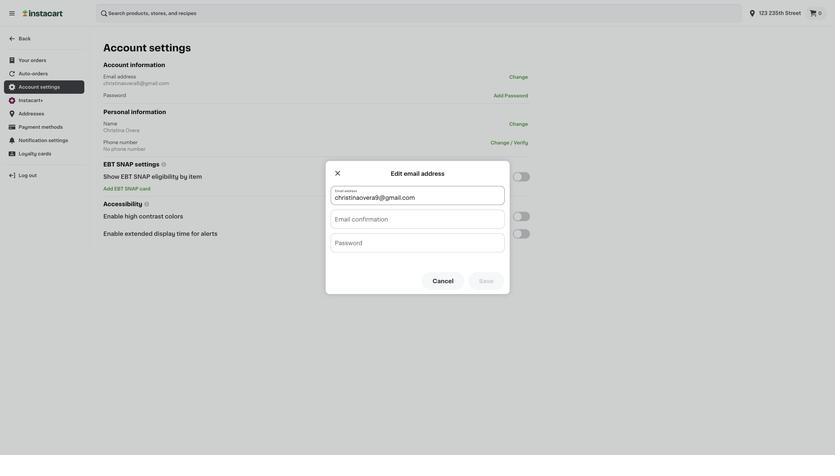 Task type: vqa. For each thing, say whether or not it's contained in the screenshot.
Orders associated with Your orders
yes



Task type: describe. For each thing, give the bounding box(es) containing it.
eligibility
[[152, 174, 179, 180]]

cancel button
[[422, 272, 465, 290]]

display
[[154, 231, 175, 237]]

instacart+
[[19, 98, 43, 103]]

name
[[103, 122, 117, 126]]

log out
[[19, 173, 37, 178]]

phone
[[103, 140, 118, 145]]

payment methods
[[19, 125, 63, 129]]

auto-
[[19, 71, 32, 76]]

snap for add ebt snap card
[[125, 187, 139, 191]]

back
[[19, 36, 31, 41]]

change button for account information
[[508, 73, 530, 81]]

add ebt snap card
[[103, 187, 151, 191]]

no
[[103, 147, 110, 152]]

password inside button
[[505, 93, 528, 98]]

address inside dialog
[[421, 171, 445, 176]]

extended
[[125, 231, 153, 237]]

account information
[[103, 62, 165, 68]]

show ebt snap eligibility by item
[[103, 174, 202, 180]]

payment
[[19, 125, 40, 129]]

/
[[511, 141, 513, 145]]

notification settings link
[[4, 134, 84, 147]]

edit email address
[[391, 171, 445, 176]]

email address christinaovera9@gmail.com
[[103, 74, 169, 86]]

item
[[189, 174, 202, 180]]

Email confirmation text field
[[331, 210, 505, 228]]

change inside button
[[491, 141, 510, 145]]

loyalty
[[19, 151, 37, 156]]

back link
[[4, 32, 84, 45]]

1 vertical spatial number
[[127, 147, 146, 152]]

0 horizontal spatial password
[[103, 93, 126, 98]]

add password button
[[492, 92, 530, 99]]

christinaovera9@gmail.com
[[103, 81, 169, 86]]

auto-orders
[[19, 71, 48, 76]]

account inside account settings link
[[19, 85, 39, 89]]

0 vertical spatial ebt
[[103, 162, 115, 167]]

contrast
[[139, 214, 164, 219]]

by
[[180, 174, 188, 180]]

0 vertical spatial account settings
[[103, 43, 191, 53]]

account settings link
[[4, 80, 84, 94]]

for
[[191, 231, 200, 237]]

change / verify button
[[489, 139, 530, 147]]

out
[[29, 173, 37, 178]]



Task type: locate. For each thing, give the bounding box(es) containing it.
change for personal information
[[510, 122, 528, 127]]

0 vertical spatial enable
[[103, 214, 123, 219]]

edit
[[391, 171, 403, 176]]

address
[[117, 74, 136, 79], [421, 171, 445, 176]]

orders for your orders
[[31, 58, 46, 63]]

cards
[[38, 151, 51, 156]]

enable high contrast colors
[[103, 214, 183, 219]]

2 vertical spatial account
[[19, 85, 39, 89]]

settings
[[149, 43, 191, 53], [40, 85, 60, 89], [48, 138, 68, 143], [135, 162, 159, 167]]

add password
[[494, 93, 528, 98]]

1 vertical spatial change
[[510, 122, 528, 127]]

enable down accessibility
[[103, 214, 123, 219]]

1 vertical spatial account settings
[[19, 85, 60, 89]]

ebt snap settings
[[103, 162, 159, 167]]

your orders link
[[4, 54, 84, 67]]

your
[[19, 58, 30, 63]]

add inside button
[[494, 93, 504, 98]]

change button up verify
[[508, 121, 530, 128]]

account up the account information
[[103, 43, 147, 53]]

time
[[177, 231, 190, 237]]

add for add password
[[494, 93, 504, 98]]

add for add ebt snap card
[[103, 187, 113, 191]]

verify
[[514, 141, 528, 145]]

0 horizontal spatial address
[[117, 74, 136, 79]]

1 change button from the top
[[508, 73, 530, 81]]

0 vertical spatial account
[[103, 43, 147, 53]]

information for personal information
[[131, 109, 166, 115]]

loyalty cards
[[19, 151, 51, 156]]

1 vertical spatial add
[[103, 187, 113, 191]]

high
[[125, 214, 138, 219]]

ebt
[[103, 162, 115, 167], [121, 174, 132, 180], [114, 187, 124, 191]]

ebt down show
[[114, 187, 124, 191]]

account settings
[[103, 43, 191, 53], [19, 85, 60, 89]]

change up verify
[[510, 122, 528, 127]]

change button up add password button
[[508, 73, 530, 81]]

email
[[103, 74, 116, 79]]

name christina overa
[[103, 122, 140, 133]]

change
[[510, 75, 528, 79], [510, 122, 528, 127], [491, 141, 510, 145]]

instacart logo image
[[23, 9, 63, 17]]

1 horizontal spatial add
[[494, 93, 504, 98]]

0 vertical spatial change button
[[508, 73, 530, 81]]

addresses link
[[4, 107, 84, 120]]

change / verify
[[491, 141, 528, 145]]

information
[[130, 62, 165, 68], [131, 109, 166, 115]]

payment methods link
[[4, 120, 84, 134]]

colors
[[165, 214, 183, 219]]

0 vertical spatial address
[[117, 74, 136, 79]]

change for account information
[[510, 75, 528, 79]]

number up the ebt snap settings
[[127, 147, 146, 152]]

account up email
[[103, 62, 129, 68]]

snap down phone
[[116, 162, 134, 167]]

enable left extended
[[103, 231, 123, 237]]

ebt up add ebt snap card link
[[121, 174, 132, 180]]

1 vertical spatial address
[[421, 171, 445, 176]]

1 horizontal spatial password
[[505, 93, 528, 98]]

your orders
[[19, 58, 46, 63]]

phone
[[111, 147, 126, 152]]

address right email
[[421, 171, 445, 176]]

christina
[[103, 128, 124, 133]]

accessibility
[[103, 202, 142, 207]]

address inside 'email address christinaovera9@gmail.com'
[[117, 74, 136, 79]]

enable for enable extended display time for alerts
[[103, 231, 123, 237]]

phone number no phone number
[[103, 140, 146, 152]]

1 horizontal spatial account settings
[[103, 43, 191, 53]]

2 vertical spatial snap
[[125, 187, 139, 191]]

instacart+ link
[[4, 94, 84, 107]]

ebt for add
[[114, 187, 124, 191]]

Password password field
[[331, 234, 505, 252]]

0 button
[[806, 7, 828, 20]]

0 vertical spatial orders
[[31, 58, 46, 63]]

orders
[[31, 58, 46, 63], [32, 71, 48, 76]]

1 vertical spatial account
[[103, 62, 129, 68]]

information up overa
[[131, 109, 166, 115]]

number up phone
[[120, 140, 138, 145]]

add ebt snap card link
[[103, 187, 151, 191]]

change left /
[[491, 141, 510, 145]]

1 vertical spatial orders
[[32, 71, 48, 76]]

loyalty cards link
[[4, 147, 84, 160]]

snap up the card
[[134, 174, 150, 180]]

password
[[103, 93, 126, 98], [505, 93, 528, 98]]

0 vertical spatial change
[[510, 75, 528, 79]]

show
[[103, 174, 119, 180]]

orders for auto-orders
[[32, 71, 48, 76]]

methods
[[41, 125, 63, 129]]

change up add password button
[[510, 75, 528, 79]]

account settings up instacart+ link
[[19, 85, 60, 89]]

edit email address dialog
[[326, 161, 510, 294]]

account up the instacart+
[[19, 85, 39, 89]]

number
[[120, 140, 138, 145], [127, 147, 146, 152]]

change button
[[508, 73, 530, 81], [508, 121, 530, 128]]

information for account information
[[130, 62, 165, 68]]

personal
[[103, 109, 130, 115]]

1 vertical spatial information
[[131, 109, 166, 115]]

change button for personal information
[[508, 121, 530, 128]]

ebt up show
[[103, 162, 115, 167]]

enable for enable high contrast colors
[[103, 214, 123, 219]]

add
[[494, 93, 504, 98], [103, 187, 113, 191]]

enable
[[103, 214, 123, 219], [103, 231, 123, 237]]

enable extended display time for alerts
[[103, 231, 218, 237]]

Email address text field
[[331, 186, 505, 205]]

0 horizontal spatial add
[[103, 187, 113, 191]]

overa
[[126, 128, 140, 133]]

log
[[19, 173, 28, 178]]

cancel
[[433, 278, 454, 284]]

notification settings
[[19, 138, 68, 143]]

0 horizontal spatial account settings
[[19, 85, 60, 89]]

orders up auto-orders
[[31, 58, 46, 63]]

1 horizontal spatial address
[[421, 171, 445, 176]]

card
[[140, 187, 151, 191]]

0
[[819, 11, 822, 16]]

0 vertical spatial information
[[130, 62, 165, 68]]

orders down your orders link
[[32, 71, 48, 76]]

1 enable from the top
[[103, 214, 123, 219]]

alerts
[[201, 231, 218, 237]]

2 change button from the top
[[508, 121, 530, 128]]

1 vertical spatial ebt
[[121, 174, 132, 180]]

2 vertical spatial ebt
[[114, 187, 124, 191]]

settings inside "link"
[[48, 138, 68, 143]]

0 vertical spatial snap
[[116, 162, 134, 167]]

1 vertical spatial change button
[[508, 121, 530, 128]]

account
[[103, 43, 147, 53], [103, 62, 129, 68], [19, 85, 39, 89]]

0 vertical spatial number
[[120, 140, 138, 145]]

address up christinaovera9@gmail.com
[[117, 74, 136, 79]]

notification
[[19, 138, 47, 143]]

personal information
[[103, 109, 166, 115]]

email
[[404, 171, 420, 176]]

auto-orders link
[[4, 67, 84, 80]]

log out link
[[4, 169, 84, 182]]

information up 'email address christinaovera9@gmail.com'
[[130, 62, 165, 68]]

snap
[[116, 162, 134, 167], [134, 174, 150, 180], [125, 187, 139, 191]]

2 enable from the top
[[103, 231, 123, 237]]

account settings up the account information
[[103, 43, 191, 53]]

snap for show ebt snap eligibility by item
[[134, 174, 150, 180]]

2 vertical spatial change
[[491, 141, 510, 145]]

addresses
[[19, 111, 44, 116]]

0 vertical spatial add
[[494, 93, 504, 98]]

snap left the card
[[125, 187, 139, 191]]

1 vertical spatial enable
[[103, 231, 123, 237]]

1 vertical spatial snap
[[134, 174, 150, 180]]

ebt for show
[[121, 174, 132, 180]]



